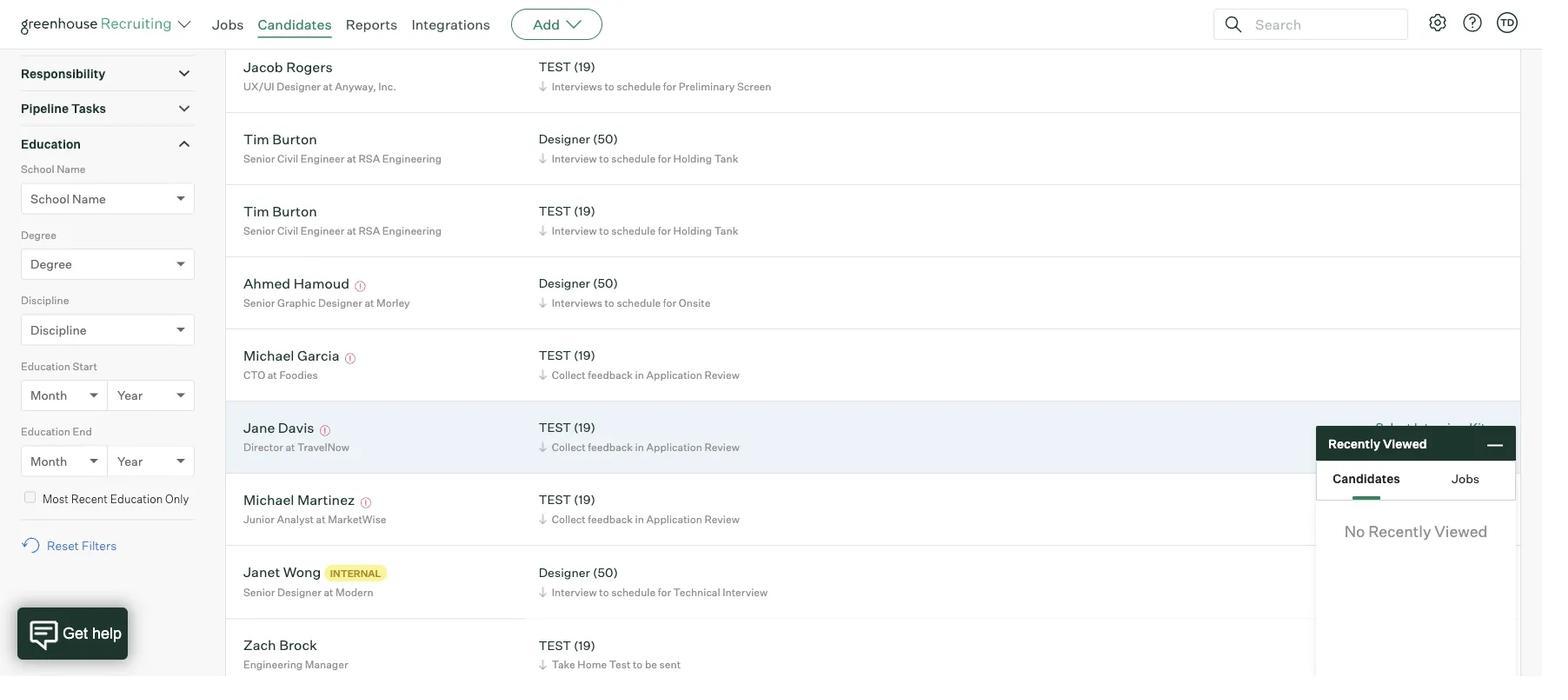 Task type: vqa. For each thing, say whether or not it's contained in the screenshot.
'Add' within "Add" Popup Button
no



Task type: locate. For each thing, give the bounding box(es) containing it.
for left onsite
[[663, 296, 677, 309]]

engineering inside zach brock engineering manager
[[243, 658, 303, 671]]

senior graphic designer at morley
[[243, 296, 410, 309]]

schedule for test (19) interviews to schedule for preliminary screen
[[617, 80, 661, 93]]

1 vertical spatial candidates
[[1333, 471, 1400, 486]]

1 vertical spatial michael
[[243, 491, 294, 508]]

tank for (19)
[[714, 224, 738, 237]]

(19) inside test (19) interview to schedule for holding tank
[[574, 204, 595, 219]]

0 vertical spatial burton
[[272, 130, 317, 148]]

1 vertical spatial ux/ui
[[243, 80, 274, 93]]

to inside designer (50) interview to schedule for holding tank
[[599, 152, 609, 165]]

school name element
[[21, 161, 195, 227]]

interview inside test (19) interview to schedule for holding tank
[[552, 224, 597, 237]]

inc. down the reports link
[[378, 80, 396, 93]]

school name down "pipeline" on the left top of the page
[[21, 163, 86, 176]]

tim down "jacob"
[[243, 130, 269, 148]]

0 vertical spatial holding
[[673, 8, 712, 21]]

interviews inside "designer (50) interviews to schedule for onsite"
[[552, 296, 602, 309]]

1 vertical spatial tim
[[243, 202, 269, 220]]

education left start
[[21, 360, 70, 373]]

2 test from the top
[[539, 204, 571, 219]]

2 vertical spatial application
[[646, 513, 702, 526]]

4 (19) from the top
[[574, 420, 595, 435]]

1 vertical spatial rsa
[[359, 224, 380, 237]]

2 vertical spatial test (19) collect feedback in application review
[[539, 492, 740, 526]]

for for designer (50) interview to schedule for holding tank
[[658, 152, 671, 165]]

1 collect feedback in application review link from the top
[[536, 367, 744, 383]]

candidates up "jacob rogers" link
[[258, 16, 332, 33]]

holding down 'preliminary'
[[673, 152, 712, 165]]

0 vertical spatial collect feedback in application review link
[[536, 367, 744, 383]]

reports link
[[346, 16, 398, 33]]

jobs up no recently viewed
[[1452, 471, 1480, 486]]

1 vertical spatial tim burton senior civil engineer at rsa engineering
[[243, 202, 442, 237]]

jane
[[243, 419, 275, 436]]

director at travelnow
[[243, 441, 349, 454]]

2 vertical spatial interview to schedule for holding tank link
[[536, 222, 743, 239]]

0 horizontal spatial viewed
[[1383, 436, 1427, 451]]

designer inside "designer (50) interviews to schedule for onsite"
[[539, 276, 590, 291]]

school down "pipeline" on the left top of the page
[[21, 163, 54, 176]]

ux/ui down "jacob"
[[243, 80, 274, 93]]

(50) up interview to schedule for technical interview link
[[593, 565, 618, 580]]

1 vertical spatial civil
[[277, 224, 298, 237]]

1 vertical spatial interview to schedule for holding tank link
[[536, 150, 743, 167]]

education start
[[21, 360, 97, 373]]

0 vertical spatial inc.
[[378, 8, 396, 21]]

(50) up interviews to schedule for onsite link
[[593, 276, 618, 291]]

3 collect from the top
[[552, 513, 586, 526]]

2 vertical spatial tank
[[714, 224, 738, 237]]

4 test from the top
[[539, 420, 571, 435]]

2 year from the top
[[117, 454, 143, 469]]

1 vertical spatial collect feedback in application review link
[[536, 439, 744, 455]]

2 inc. from the top
[[378, 80, 396, 93]]

michael up junior
[[243, 491, 294, 508]]

(50) inside "designer (50) interviews to schedule for onsite"
[[593, 276, 618, 291]]

senior designer at modern
[[243, 586, 374, 599]]

wong
[[283, 563, 321, 581]]

tim burton senior civil engineer at rsa engineering up hamoud at the top of page
[[243, 202, 442, 237]]

schedule inside test (19) interview to schedule for holding tank
[[611, 224, 656, 237]]

test
[[609, 658, 631, 671]]

1 horizontal spatial viewed
[[1435, 522, 1488, 541]]

collect for michael garcia
[[552, 368, 586, 381]]

2 interview to schedule for holding tank link from the top
[[536, 150, 743, 167]]

1 vertical spatial collect
[[552, 441, 586, 454]]

for up test (19) interview to schedule for holding tank
[[658, 152, 671, 165]]

for left 'preliminary'
[[663, 80, 677, 93]]

holding up test (19) interviews to schedule for preliminary screen
[[673, 8, 712, 21]]

1 vertical spatial jobs
[[1452, 471, 1480, 486]]

1 vertical spatial engineer
[[301, 224, 345, 237]]

for up test (19) interviews to schedule for preliminary screen
[[658, 8, 671, 21]]

to for test (19) interviews to schedule for preliminary screen
[[605, 80, 615, 93]]

reports
[[346, 16, 398, 33]]

education for education end
[[21, 425, 70, 438]]

0 vertical spatial recently
[[1329, 436, 1381, 451]]

1 vertical spatial application
[[646, 441, 702, 454]]

to for designer (50) interviews to schedule for onsite
[[605, 296, 615, 309]]

0 vertical spatial engineering
[[382, 152, 442, 165]]

2 michael from the top
[[243, 491, 294, 508]]

collect feedback in application review link for jane davis
[[536, 439, 744, 455]]

civil
[[277, 152, 298, 165], [277, 224, 298, 237]]

to up designer (50) interview to schedule for holding tank
[[605, 80, 615, 93]]

0 vertical spatial year
[[117, 388, 143, 403]]

school up degree element
[[30, 191, 70, 206]]

to up test (19) take home test to be sent
[[599, 586, 609, 599]]

interviews inside test (19) interviews to schedule for preliminary screen
[[552, 80, 602, 93]]

name
[[57, 163, 86, 176], [72, 191, 106, 206]]

1 vertical spatial test (19) collect feedback in application review
[[539, 420, 740, 454]]

1 test from the top
[[539, 59, 571, 74]]

1 vertical spatial school
[[30, 191, 70, 206]]

0 vertical spatial interview to schedule for holding tank link
[[536, 6, 743, 22]]

education left end
[[21, 425, 70, 438]]

1 vertical spatial engineering
[[382, 224, 442, 237]]

schedule inside designer (50) interview to schedule for technical interview
[[611, 586, 656, 599]]

(19) inside test (19) take home test to be sent
[[574, 638, 595, 653]]

schedule up test (19) interview to schedule for holding tank
[[611, 152, 656, 165]]

3 interview to schedule for holding tank link from the top
[[536, 222, 743, 239]]

1 interviews from the top
[[552, 80, 602, 93]]

ahmed hamoud
[[243, 274, 350, 292]]

0 vertical spatial application
[[646, 368, 702, 381]]

2 vertical spatial collect
[[552, 513, 586, 526]]

1 vertical spatial tim burton link
[[243, 202, 317, 222]]

senior
[[243, 152, 275, 165], [243, 224, 275, 237], [243, 296, 275, 309], [243, 586, 275, 599]]

0 vertical spatial ux/ui
[[243, 8, 274, 21]]

6 test from the top
[[539, 638, 571, 653]]

0 vertical spatial rsa
[[359, 152, 380, 165]]

1 (19) from the top
[[574, 59, 595, 74]]

school
[[21, 163, 54, 176], [30, 191, 70, 206]]

month down 'education end'
[[30, 454, 67, 469]]

1 vertical spatial inc.
[[378, 80, 396, 93]]

michael martinez link
[[243, 491, 355, 511]]

test
[[539, 59, 571, 74], [539, 204, 571, 219], [539, 348, 571, 363], [539, 420, 571, 435], [539, 492, 571, 507], [539, 638, 571, 653]]

year for education start
[[117, 388, 143, 403]]

(19) inside test (19) interviews to schedule for preliminary screen
[[574, 59, 595, 74]]

schedule inside test (19) interviews to schedule for preliminary screen
[[617, 80, 661, 93]]

2 vertical spatial in
[[635, 513, 644, 526]]

tank inside designer (50) interview to schedule for holding tank
[[714, 152, 738, 165]]

0 vertical spatial (50)
[[593, 131, 618, 147]]

education end
[[21, 425, 92, 438]]

schedule left onsite
[[617, 296, 661, 309]]

3 (19) from the top
[[574, 348, 595, 363]]

1 vertical spatial tank
[[714, 152, 738, 165]]

0 vertical spatial school
[[21, 163, 54, 176]]

1 feedback from the top
[[588, 368, 633, 381]]

2 engineer from the top
[[301, 224, 345, 237]]

interview inside designer (50) interview to schedule for holding tank
[[552, 152, 597, 165]]

test inside test (19) interviews to schedule for preliminary screen
[[539, 59, 571, 74]]

interview for test (19) interview to schedule for holding tank
[[552, 224, 597, 237]]

collect
[[552, 368, 586, 381], [552, 441, 586, 454], [552, 513, 586, 526]]

3 senior from the top
[[243, 296, 275, 309]]

1 vertical spatial anyway,
[[335, 80, 376, 93]]

holding for (19)
[[673, 224, 712, 237]]

2 civil from the top
[[277, 224, 298, 237]]

1 vertical spatial name
[[72, 191, 106, 206]]

for up "designer (50) interviews to schedule for onsite"
[[658, 224, 671, 237]]

jacob
[[243, 58, 283, 75]]

tim burton link down "jacob rogers" link
[[243, 130, 317, 150]]

configure image
[[1428, 12, 1449, 33]]

2 month from the top
[[30, 454, 67, 469]]

for inside test (19) interviews to schedule for preliminary screen
[[663, 80, 677, 93]]

2 rsa from the top
[[359, 224, 380, 237]]

month for start
[[30, 388, 67, 403]]

schedule inside designer (50) interview to schedule for holding tank
[[611, 152, 656, 165]]

tank
[[714, 8, 738, 21], [714, 152, 738, 165], [714, 224, 738, 237]]

education for education
[[21, 136, 81, 151]]

0 vertical spatial michael
[[243, 347, 294, 364]]

2 vertical spatial collect feedback in application review link
[[536, 511, 744, 527]]

rsa for designer (50)
[[359, 152, 380, 165]]

3 feedback from the top
[[588, 513, 633, 526]]

2 (19) from the top
[[574, 204, 595, 219]]

3 in from the top
[[635, 513, 644, 526]]

review
[[705, 368, 740, 381], [705, 441, 740, 454], [705, 513, 740, 526]]

engineering for test (19)
[[382, 224, 442, 237]]

2 vertical spatial feedback
[[588, 513, 633, 526]]

viewed
[[1383, 436, 1427, 451], [1435, 522, 1488, 541]]

name down pipeline tasks
[[57, 163, 86, 176]]

0 vertical spatial tim
[[243, 130, 269, 148]]

degree down school name element
[[21, 228, 56, 241]]

3 collect feedback in application review link from the top
[[536, 511, 744, 527]]

test inside test (19) interview to schedule for holding tank
[[539, 204, 571, 219]]

recently viewed
[[1329, 436, 1427, 451]]

interview to schedule for holding tank link up test (19) interviews to schedule for preliminary screen
[[536, 6, 743, 22]]

designer inside jacob rogers ux/ui designer at anyway, inc.
[[277, 80, 321, 93]]

schedule for designer (50) interview to schedule for technical interview
[[611, 586, 656, 599]]

candidates down the recently viewed
[[1333, 471, 1400, 486]]

0 vertical spatial candidates
[[258, 16, 332, 33]]

michael garcia link
[[243, 347, 340, 367]]

2 tim from the top
[[243, 202, 269, 220]]

3 application from the top
[[646, 513, 702, 526]]

test (19) collect feedback in application review for michael martinez
[[539, 492, 740, 526]]

0 vertical spatial tim burton link
[[243, 130, 317, 150]]

2 holding from the top
[[673, 152, 712, 165]]

for inside "designer (50) interviews to schedule for onsite"
[[663, 296, 677, 309]]

2 tim burton senior civil engineer at rsa engineering from the top
[[243, 202, 442, 237]]

2 vertical spatial (50)
[[593, 565, 618, 580]]

engineer down jacob rogers ux/ui designer at anyway, inc.
[[301, 152, 345, 165]]

5 test from the top
[[539, 492, 571, 507]]

2 anyway, from the top
[[335, 80, 376, 93]]

1 inc. from the top
[[378, 8, 396, 21]]

1 (50) from the top
[[593, 131, 618, 147]]

manager
[[305, 658, 348, 671]]

td button
[[1497, 12, 1518, 33]]

2 tank from the top
[[714, 152, 738, 165]]

0 horizontal spatial jobs
[[212, 16, 244, 33]]

2 vertical spatial holding
[[673, 224, 712, 237]]

for inside designer (50) interview to schedule for technical interview
[[658, 586, 671, 599]]

tim burton link for designer
[[243, 130, 317, 150]]

engineering
[[382, 152, 442, 165], [382, 224, 442, 237], [243, 658, 303, 671]]

schedule
[[611, 8, 656, 21], [617, 80, 661, 93], [611, 152, 656, 165], [611, 224, 656, 237], [617, 296, 661, 309], [611, 586, 656, 599]]

degree
[[21, 228, 56, 241], [30, 257, 72, 272]]

0 vertical spatial school name
[[21, 163, 86, 176]]

michael
[[243, 347, 294, 364], [243, 491, 294, 508]]

0 vertical spatial name
[[57, 163, 86, 176]]

0 vertical spatial feedback
[[588, 368, 633, 381]]

holding inside test (19) interview to schedule for holding tank
[[673, 224, 712, 237]]

name up degree element
[[72, 191, 106, 206]]

to
[[599, 8, 609, 21], [605, 80, 615, 93], [599, 152, 609, 165], [599, 224, 609, 237], [605, 296, 615, 309], [599, 586, 609, 599], [633, 658, 643, 671]]

1 in from the top
[[635, 368, 644, 381]]

michael for michael martinez
[[243, 491, 294, 508]]

schedule left 'technical'
[[611, 586, 656, 599]]

0 vertical spatial collect
[[552, 368, 586, 381]]

schedule up "designer (50) interviews to schedule for onsite"
[[611, 224, 656, 237]]

ux/ui up "jacob"
[[243, 8, 274, 21]]

1 horizontal spatial candidates
[[1333, 471, 1400, 486]]

4 senior from the top
[[243, 586, 275, 599]]

at
[[323, 8, 333, 21], [323, 80, 333, 93], [347, 152, 356, 165], [347, 224, 356, 237], [365, 296, 374, 309], [268, 368, 277, 381], [286, 441, 295, 454], [316, 513, 326, 526], [324, 586, 333, 599]]

0 vertical spatial review
[[705, 368, 740, 381]]

1 month from the top
[[30, 388, 67, 403]]

be
[[645, 658, 657, 671]]

3 test (19) collect feedback in application review from the top
[[539, 492, 740, 526]]

end
[[73, 425, 92, 438]]

burton up 'ahmed hamoud'
[[272, 202, 317, 220]]

to inside designer (50) interview to schedule for technical interview
[[599, 586, 609, 599]]

engineer up hamoud at the top of page
[[301, 224, 345, 237]]

jane davis link
[[243, 419, 314, 439]]

designer (50) interview to schedule for holding tank
[[539, 131, 738, 165]]

tim burton senior civil engineer at rsa engineering down jacob rogers ux/ui designer at anyway, inc.
[[243, 130, 442, 165]]

tim up ahmed
[[243, 202, 269, 220]]

michael up cto at foodies
[[243, 347, 294, 364]]

test inside test (19) take home test to be sent
[[539, 638, 571, 653]]

Search text field
[[1251, 12, 1392, 37]]

3 (50) from the top
[[593, 565, 618, 580]]

2 tim burton link from the top
[[243, 202, 317, 222]]

zach brock link
[[243, 637, 317, 657]]

to up "designer (50) interviews to schedule for onsite"
[[599, 224, 609, 237]]

inc. left the integrations
[[378, 8, 396, 21]]

janet wong
[[243, 563, 321, 581]]

1 tim burton senior civil engineer at rsa engineering from the top
[[243, 130, 442, 165]]

test for cto at foodies
[[539, 348, 571, 363]]

degree up discipline element
[[30, 257, 72, 272]]

td
[[1501, 17, 1515, 28]]

1 vertical spatial burton
[[272, 202, 317, 220]]

reset
[[47, 538, 79, 553]]

candidates inside tab list
[[1333, 471, 1400, 486]]

1 test (19) collect feedback in application review from the top
[[539, 348, 740, 381]]

(50) down interviews to schedule for preliminary screen link
[[593, 131, 618, 147]]

(19)
[[574, 59, 595, 74], [574, 204, 595, 219], [574, 348, 595, 363], [574, 420, 595, 435], [574, 492, 595, 507], [574, 638, 595, 653]]

2 in from the top
[[635, 441, 644, 454]]

1 burton from the top
[[272, 130, 317, 148]]

interviews to schedule for onsite link
[[536, 294, 715, 311]]

3 tank from the top
[[714, 224, 738, 237]]

1 michael from the top
[[243, 347, 294, 364]]

jobs
[[212, 16, 244, 33], [1452, 471, 1480, 486]]

month
[[30, 388, 67, 403], [30, 454, 67, 469]]

michael for michael garcia
[[243, 347, 294, 364]]

rogers
[[286, 58, 333, 75]]

school name
[[21, 163, 86, 176], [30, 191, 106, 206]]

month down education start
[[30, 388, 67, 403]]

3 holding from the top
[[673, 224, 712, 237]]

tim for test
[[243, 202, 269, 220]]

internal
[[330, 567, 381, 579]]

tim burton link up ahmed
[[243, 202, 317, 222]]

tasks
[[71, 101, 106, 116]]

in
[[635, 368, 644, 381], [635, 441, 644, 454], [635, 513, 644, 526]]

tank inside test (19) interview to schedule for holding tank
[[714, 224, 738, 237]]

burton down jacob rogers ux/ui designer at anyway, inc.
[[272, 130, 317, 148]]

ux/ui
[[243, 8, 274, 21], [243, 80, 274, 93]]

janet
[[243, 563, 280, 581]]

holding up onsite
[[673, 224, 712, 237]]

(50) for janet wong
[[593, 565, 618, 580]]

technical
[[673, 586, 720, 599]]

1 vertical spatial (50)
[[593, 276, 618, 291]]

rsa
[[359, 152, 380, 165], [359, 224, 380, 237]]

2 interviews from the top
[[552, 296, 602, 309]]

6 (19) from the top
[[574, 638, 595, 653]]

0 vertical spatial test (19) collect feedback in application review
[[539, 348, 740, 381]]

to for designer (50) interview to schedule for holding tank
[[599, 152, 609, 165]]

school name up degree element
[[30, 191, 106, 206]]

0 vertical spatial in
[[635, 368, 644, 381]]

take
[[552, 658, 575, 671]]

3 review from the top
[[705, 513, 740, 526]]

to inside test (19) interview to schedule for holding tank
[[599, 224, 609, 237]]

2 vertical spatial engineering
[[243, 658, 303, 671]]

1 vertical spatial interviews
[[552, 296, 602, 309]]

test for ux/ui designer at anyway, inc.
[[539, 59, 571, 74]]

5 (19) from the top
[[574, 492, 595, 507]]

to up test (19) interview to schedule for holding tank
[[599, 152, 609, 165]]

interview to schedule for holding tank link for (50)
[[536, 150, 743, 167]]

tab list containing candidates
[[1317, 462, 1515, 500]]

test (19) collect feedback in application review
[[539, 348, 740, 381], [539, 420, 740, 454], [539, 492, 740, 526]]

martinez
[[297, 491, 355, 508]]

2 (50) from the top
[[593, 276, 618, 291]]

2 vertical spatial review
[[705, 513, 740, 526]]

2 burton from the top
[[272, 202, 317, 220]]

2 ux/ui from the top
[[243, 80, 274, 93]]

designer
[[277, 8, 321, 21], [277, 80, 321, 93], [539, 131, 590, 147], [539, 276, 590, 291], [318, 296, 362, 309], [539, 565, 590, 580], [277, 586, 322, 599]]

education left only
[[110, 492, 163, 506]]

0 vertical spatial viewed
[[1383, 436, 1427, 451]]

1 tim burton link from the top
[[243, 130, 317, 150]]

test for engineering manager
[[539, 638, 571, 653]]

for inside test (19) interview to schedule for holding tank
[[658, 224, 671, 237]]

junior analyst at marketwise
[[243, 513, 387, 526]]

for left 'technical'
[[658, 586, 671, 599]]

1 collect from the top
[[552, 368, 586, 381]]

travelnow
[[297, 441, 349, 454]]

collect for michael martinez
[[552, 513, 586, 526]]

1 vertical spatial review
[[705, 441, 740, 454]]

anyway, right candidates link
[[335, 8, 376, 21]]

0 vertical spatial civil
[[277, 152, 298, 165]]

3 test from the top
[[539, 348, 571, 363]]

interview for designer (50) interview to schedule for holding tank
[[552, 152, 597, 165]]

education down "pipeline" on the left top of the page
[[21, 136, 81, 151]]

1 vertical spatial year
[[117, 454, 143, 469]]

1 anyway, from the top
[[335, 8, 376, 21]]

tab list
[[1317, 462, 1515, 500]]

application for michael garcia
[[646, 368, 702, 381]]

to left onsite
[[605, 296, 615, 309]]

schedule inside "designer (50) interviews to schedule for onsite"
[[617, 296, 661, 309]]

michael inside 'link'
[[243, 347, 294, 364]]

1 review from the top
[[705, 368, 740, 381]]

0 vertical spatial tank
[[714, 8, 738, 21]]

1 year from the top
[[117, 388, 143, 403]]

burton
[[272, 130, 317, 148], [272, 202, 317, 220]]

year up most recent education only
[[117, 454, 143, 469]]

0 vertical spatial anyway,
[[335, 8, 376, 21]]

schedule up designer (50) interview to schedule for holding tank
[[617, 80, 661, 93]]

(19) for ux/ui designer at anyway, inc.
[[574, 59, 595, 74]]

0 vertical spatial month
[[30, 388, 67, 403]]

review for michael martinez
[[705, 513, 740, 526]]

month for end
[[30, 454, 67, 469]]

designer inside designer (50) interview to schedule for holding tank
[[539, 131, 590, 147]]

1 engineer from the top
[[301, 152, 345, 165]]

interview to schedule for holding tank link up test (19) interview to schedule for holding tank
[[536, 150, 743, 167]]

tim for designer
[[243, 130, 269, 148]]

to for test (19) interview to schedule for holding tank
[[599, 224, 609, 237]]

1 vertical spatial in
[[635, 441, 644, 454]]

1 holding from the top
[[673, 8, 712, 21]]

tank for (50)
[[714, 152, 738, 165]]

1 vertical spatial feedback
[[588, 441, 633, 454]]

greenhouse recruiting image
[[21, 14, 177, 35]]

1 tim from the top
[[243, 130, 269, 148]]

civil for test (19)
[[277, 224, 298, 237]]

year down discipline element
[[117, 388, 143, 403]]

recently
[[1329, 436, 1381, 451], [1369, 522, 1432, 541]]

(50)
[[593, 131, 618, 147], [593, 276, 618, 291], [593, 565, 618, 580]]

collect feedback in application review link for michael garcia
[[536, 367, 744, 383]]

interview for designer (50) interview to schedule for technical interview
[[552, 586, 597, 599]]

1 vertical spatial month
[[30, 454, 67, 469]]

interview to schedule for technical interview link
[[536, 584, 772, 600]]

0 vertical spatial interviews
[[552, 80, 602, 93]]

1 vertical spatial holding
[[673, 152, 712, 165]]

0 vertical spatial tim burton senior civil engineer at rsa engineering
[[243, 130, 442, 165]]

0 vertical spatial engineer
[[301, 152, 345, 165]]

burton for designer (50)
[[272, 130, 317, 148]]

to left the be
[[633, 658, 643, 671]]

1 rsa from the top
[[359, 152, 380, 165]]

zach
[[243, 637, 276, 654]]

discipline
[[21, 294, 69, 307], [30, 322, 87, 338]]

1 civil from the top
[[277, 152, 298, 165]]

inc.
[[378, 8, 396, 21], [378, 80, 396, 93]]

(50) inside designer (50) interview to schedule for technical interview
[[593, 565, 618, 580]]

collect feedback in application review link
[[536, 367, 744, 383], [536, 439, 744, 455], [536, 511, 744, 527]]

to inside "designer (50) interviews to schedule for onsite"
[[605, 296, 615, 309]]

holding inside designer (50) interview to schedule for holding tank
[[673, 152, 712, 165]]

anyway, down the reports link
[[335, 80, 376, 93]]

interview to schedule for holding tank link up "designer (50) interviews to schedule for onsite"
[[536, 222, 743, 239]]

jobs up "jacob"
[[212, 16, 244, 33]]

designer inside designer (50) interview to schedule for technical interview
[[539, 565, 590, 580]]

to inside test (19) interviews to schedule for preliminary screen
[[605, 80, 615, 93]]

education
[[21, 136, 81, 151], [21, 360, 70, 373], [21, 425, 70, 438], [110, 492, 163, 506]]

review for michael garcia
[[705, 368, 740, 381]]

1 vertical spatial school name
[[30, 191, 106, 206]]

for inside designer (50) interview to schedule for holding tank
[[658, 152, 671, 165]]

holding
[[673, 8, 712, 21], [673, 152, 712, 165], [673, 224, 712, 237]]

1 application from the top
[[646, 368, 702, 381]]

0 vertical spatial discipline
[[21, 294, 69, 307]]

2 collect feedback in application review link from the top
[[536, 439, 744, 455]]



Task type: describe. For each thing, give the bounding box(es) containing it.
integrations link
[[412, 16, 490, 33]]

reset filters
[[47, 538, 117, 553]]

jobs link
[[212, 16, 244, 33]]

civil for designer (50)
[[277, 152, 298, 165]]

holding for (50)
[[673, 152, 712, 165]]

degree element
[[21, 227, 195, 292]]

discipline element
[[21, 292, 195, 358]]

schedule for test (19) interview to schedule for holding tank
[[611, 224, 656, 237]]

test for senior civil engineer at rsa engineering
[[539, 204, 571, 219]]

zach brock engineering manager
[[243, 637, 348, 671]]

no
[[1345, 522, 1365, 541]]

analyst
[[277, 513, 314, 526]]

to right add
[[599, 8, 609, 21]]

michael martinez
[[243, 491, 355, 508]]

add button
[[511, 9, 603, 40]]

responsibility
[[21, 66, 105, 81]]

test for junior analyst at marketwise
[[539, 492, 571, 507]]

pipeline tasks
[[21, 101, 106, 116]]

1 tank from the top
[[714, 8, 738, 21]]

application for michael martinez
[[646, 513, 702, 526]]

most
[[43, 492, 69, 506]]

interview to schedule for holding tank
[[552, 8, 738, 21]]

in for michael martinez
[[635, 513, 644, 526]]

year for education end
[[117, 454, 143, 469]]

foodies
[[279, 368, 318, 381]]

designer (50) interviews to schedule for onsite
[[539, 276, 711, 309]]

for for test (19) interview to schedule for holding tank
[[658, 224, 671, 237]]

2 review from the top
[[705, 441, 740, 454]]

engineer for designer (50)
[[301, 152, 345, 165]]

michael garcia has been in application review for more than 5 days image
[[343, 354, 358, 364]]

at inside jacob rogers ux/ui designer at anyway, inc.
[[323, 80, 333, 93]]

engineer for test (19)
[[301, 224, 345, 237]]

sent
[[660, 658, 681, 671]]

1 vertical spatial recently
[[1369, 522, 1432, 541]]

morley
[[377, 296, 410, 309]]

jacob rogers link
[[243, 58, 333, 78]]

michael martinez has been in application review for more than 5 days image
[[358, 498, 374, 508]]

ahmed
[[243, 274, 291, 292]]

1 vertical spatial discipline
[[30, 322, 87, 338]]

candidates link
[[258, 16, 332, 33]]

home
[[578, 658, 607, 671]]

test (19) collect feedback in application review for michael garcia
[[539, 348, 740, 381]]

rsa for test (19)
[[359, 224, 380, 237]]

jacob rogers ux/ui designer at anyway, inc.
[[243, 58, 396, 93]]

inc. inside jacob rogers ux/ui designer at anyway, inc.
[[378, 80, 396, 93]]

interview to schedule for holding tank link for (19)
[[536, 222, 743, 239]]

td button
[[1494, 9, 1522, 37]]

davis
[[278, 419, 314, 436]]

integrations
[[412, 16, 490, 33]]

graphic
[[277, 296, 316, 309]]

schedule up test (19) interviews to schedule for preliminary screen
[[611, 8, 656, 21]]

to inside test (19) take home test to be sent
[[633, 658, 643, 671]]

director
[[243, 441, 283, 454]]

source
[[21, 31, 63, 46]]

(19) for senior civil engineer at rsa engineering
[[574, 204, 595, 219]]

for for designer (50) interview to schedule for technical interview
[[658, 586, 671, 599]]

ux/ui inside jacob rogers ux/ui designer at anyway, inc.
[[243, 80, 274, 93]]

for for test (19) interviews to schedule for preliminary screen
[[663, 80, 677, 93]]

1 senior from the top
[[243, 152, 275, 165]]

engineering for designer (50)
[[382, 152, 442, 165]]

designer (50) interview to schedule for technical interview
[[539, 565, 768, 599]]

0 vertical spatial jobs
[[212, 16, 244, 33]]

2 senior from the top
[[243, 224, 275, 237]]

garcia
[[297, 347, 340, 364]]

start
[[73, 360, 97, 373]]

to for designer (50) interview to schedule for technical interview
[[599, 586, 609, 599]]

interviews for test
[[552, 80, 602, 93]]

(19) for junior analyst at marketwise
[[574, 492, 595, 507]]

junior
[[243, 513, 275, 526]]

(50) for ahmed hamoud
[[593, 276, 618, 291]]

burton for test (19)
[[272, 202, 317, 220]]

1 horizontal spatial jobs
[[1452, 471, 1480, 486]]

ux/ui designer at anyway, inc.
[[243, 8, 396, 21]]

pipeline
[[21, 101, 69, 116]]

2 collect from the top
[[552, 441, 586, 454]]

brock
[[279, 637, 317, 654]]

tim burton senior civil engineer at rsa engineering for designer (50)
[[243, 130, 442, 165]]

onsite
[[679, 296, 711, 309]]

schedule for designer (50) interviews to schedule for onsite
[[617, 296, 661, 309]]

add
[[533, 16, 560, 33]]

tim burton senior civil engineer at rsa engineering for test (19)
[[243, 202, 442, 237]]

janet wong link
[[243, 563, 321, 583]]

for for designer (50) interviews to schedule for onsite
[[663, 296, 677, 309]]

recent
[[71, 492, 108, 506]]

1 vertical spatial degree
[[30, 257, 72, 272]]

collect feedback in application review link for michael martinez
[[536, 511, 744, 527]]

cto
[[243, 368, 265, 381]]

no recently viewed
[[1345, 522, 1488, 541]]

jane davis has been in application review for more than 5 days image
[[317, 426, 333, 436]]

feedback for michael garcia
[[588, 368, 633, 381]]

only
[[165, 492, 189, 506]]

test (19) interviews to schedule for preliminary screen
[[539, 59, 772, 93]]

Most Recent Education Only checkbox
[[24, 492, 36, 503]]

ahmed hamoud link
[[243, 274, 350, 294]]

take home test to be sent link
[[536, 657, 685, 673]]

test (19) take home test to be sent
[[539, 638, 681, 671]]

schedule for designer (50) interview to schedule for holding tank
[[611, 152, 656, 165]]

tim burton link for test
[[243, 202, 317, 222]]

cto at foodies
[[243, 368, 318, 381]]

ahmed hamoud has been in onsite for more than 21 days image
[[353, 281, 368, 292]]

(19) for cto at foodies
[[574, 348, 595, 363]]

anyway, inside jacob rogers ux/ui designer at anyway, inc.
[[335, 80, 376, 93]]

interviews to schedule for preliminary screen link
[[536, 78, 776, 94]]

2 test (19) collect feedback in application review from the top
[[539, 420, 740, 454]]

hamoud
[[294, 274, 350, 292]]

michael garcia
[[243, 347, 340, 364]]

1 interview to schedule for holding tank link from the top
[[536, 6, 743, 22]]

education for education start
[[21, 360, 70, 373]]

2 application from the top
[[646, 441, 702, 454]]

preliminary
[[679, 80, 735, 93]]

(19) for engineering manager
[[574, 638, 595, 653]]

test (19) interview to schedule for holding tank
[[539, 204, 738, 237]]

most recent education only
[[43, 492, 189, 506]]

(50) inside designer (50) interview to schedule for holding tank
[[593, 131, 618, 147]]

marketwise
[[328, 513, 387, 526]]

in for michael garcia
[[635, 368, 644, 381]]

1 ux/ui from the top
[[243, 8, 274, 21]]

jane davis
[[243, 419, 314, 436]]

1 vertical spatial viewed
[[1435, 522, 1488, 541]]

0 horizontal spatial candidates
[[258, 16, 332, 33]]

interviews for designer
[[552, 296, 602, 309]]

reset filters button
[[21, 529, 125, 562]]

2 feedback from the top
[[588, 441, 633, 454]]

feedback for michael martinez
[[588, 513, 633, 526]]

modern
[[336, 586, 374, 599]]

filters
[[82, 538, 117, 553]]

0 vertical spatial degree
[[21, 228, 56, 241]]

screen
[[737, 80, 772, 93]]



